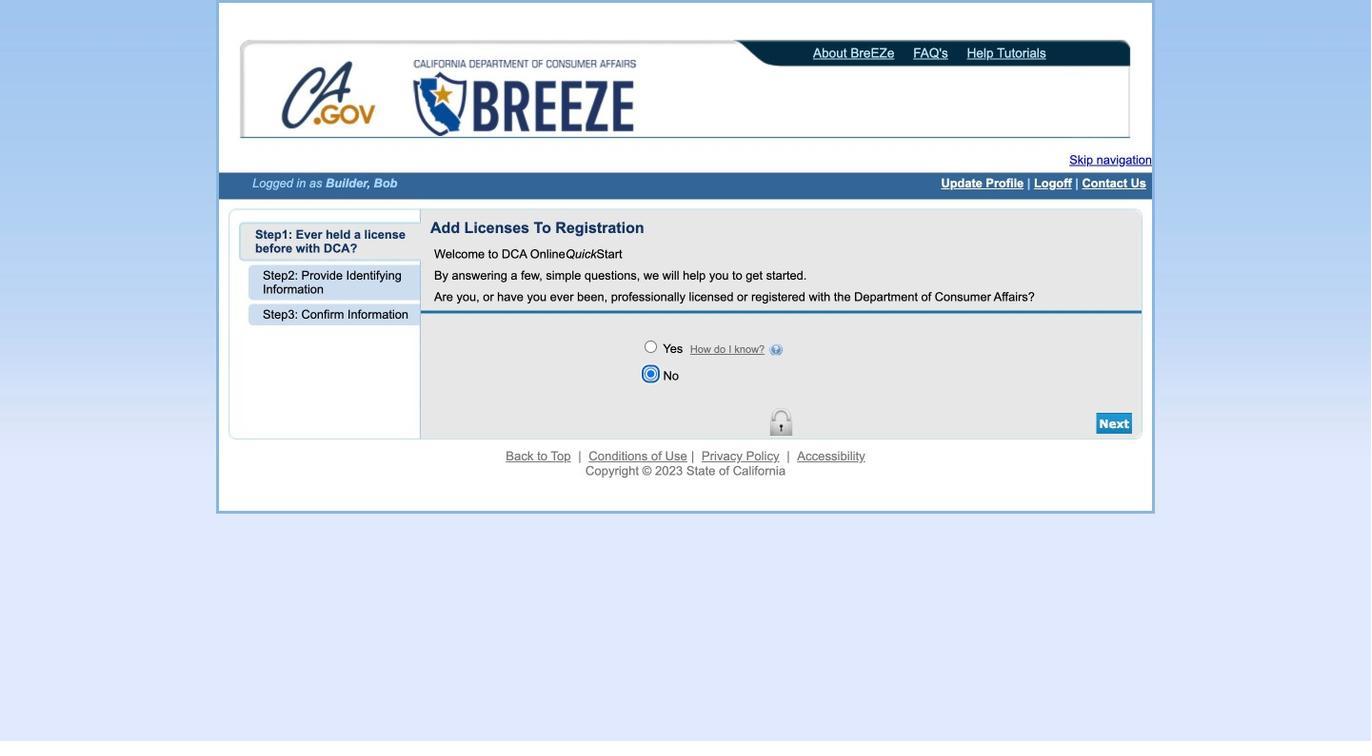 Task type: describe. For each thing, give the bounding box(es) containing it.
ca.gov image
[[281, 60, 378, 134]]

state of california breeze image
[[409, 60, 640, 136]]



Task type: vqa. For each thing, say whether or not it's contained in the screenshot.
first   option from the top
no



Task type: locate. For each thing, give the bounding box(es) containing it.
None radio
[[645, 341, 657, 353], [645, 368, 657, 380], [645, 341, 657, 353], [645, 368, 657, 380]]

None submit
[[1096, 413, 1132, 434]]



